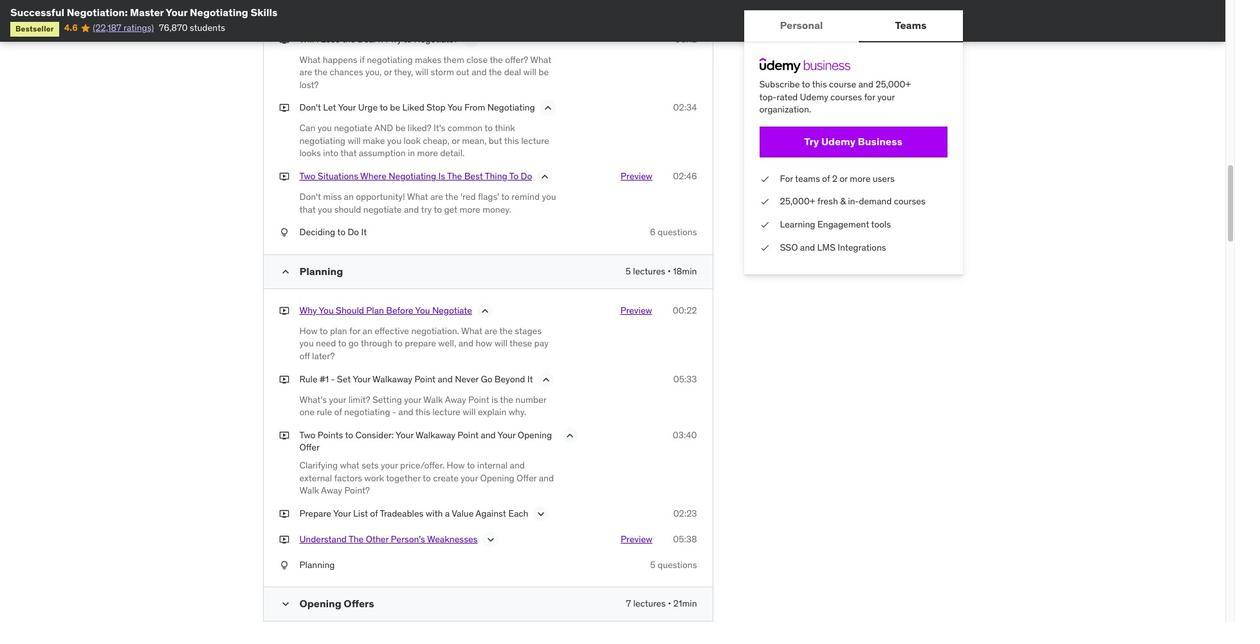 Task type: describe. For each thing, give the bounding box(es) containing it.
point for never
[[415, 374, 436, 385]]

point inside what's your limit? setting your walk away point is the number one rule of negotiating - and this lecture will explain why.
[[468, 394, 489, 406]]

negotiation.
[[411, 325, 459, 337]]

internal
[[477, 460, 508, 472]]

deal
[[504, 66, 521, 78]]

rule
[[317, 407, 332, 418]]

teams button
[[859, 10, 963, 41]]

each
[[508, 508, 529, 520]]

5 for 5 questions
[[650, 560, 656, 571]]

prepare
[[405, 338, 436, 350]]

2 vertical spatial of
[[370, 508, 378, 520]]

teams
[[795, 173, 820, 185]]

xsmall image left why
[[279, 305, 289, 317]]

plan
[[330, 325, 347, 337]]

teams
[[895, 19, 927, 32]]

hide lecture description image for will i lose the deal if i try to negotiate?
[[465, 33, 478, 46]]

more inside can you negotiate and be liked? it's common to think negotiating will make you look cheap, or mean, but this lecture looks into that assumption in more detail.
[[417, 148, 438, 159]]

from
[[465, 102, 485, 113]]

the inside what's your limit? setting your walk away point is the number one rule of negotiating - and this lecture will explain why.
[[500, 394, 513, 406]]

an inside don't miss an opportunity! what are the 'red flags' to remind you that you should negotiate and try to get more money.
[[344, 191, 354, 203]]

will i lose the deal if i try to negotiate?
[[300, 33, 458, 45]]

why you should plan before you negotiate button
[[300, 305, 472, 320]]

lectures for planning
[[633, 266, 666, 277]]

consider:
[[356, 430, 394, 441]]

deciding to do it
[[300, 227, 367, 238]]

understand
[[300, 534, 347, 545]]

0 horizontal spatial 25,000+
[[780, 196, 815, 207]]

xsmall image left fresh
[[760, 196, 770, 208]]

0 horizontal spatial you
[[319, 305, 334, 316]]

explain
[[478, 407, 507, 418]]

xsmall image left "rule"
[[279, 374, 289, 386]]

lost?
[[300, 79, 319, 91]]

students
[[190, 22, 225, 34]]

will
[[300, 33, 314, 45]]

try udemy business
[[804, 135, 903, 148]]

work
[[365, 473, 384, 484]]

before
[[386, 305, 413, 316]]

chances
[[330, 66, 363, 78]]

your right the create at the bottom
[[461, 473, 478, 484]]

and inside don't miss an opportunity! what are the 'red flags' to remind you that you should negotiate and try to get more money.
[[404, 204, 419, 215]]

learning engagement tools
[[780, 219, 891, 230]]

deciding
[[300, 227, 335, 238]]

hide lecture description image for don't let your urge to be liked stop you from negotiating
[[541, 102, 554, 115]]

and inside two points to consider: your walkaway point and your opening offer
[[481, 430, 496, 441]]

for inside the how to plan for an effective negotiation. what are the stages you need to go through to prepare well, and how will these pay off later?
[[349, 325, 360, 337]]

negotiation:
[[67, 6, 128, 19]]

1 vertical spatial do
[[348, 227, 359, 238]]

2 horizontal spatial you
[[447, 102, 462, 113]]

preview for 05:38
[[621, 534, 653, 545]]

xsmall image left sso at the right top of page
[[760, 242, 770, 254]]

away inside what's your limit? setting your walk away point is the number one rule of negotiating - and this lecture will explain why.
[[445, 394, 466, 406]]

get
[[444, 204, 458, 215]]

questions for 5 questions
[[658, 560, 697, 571]]

76,870 students
[[159, 22, 225, 34]]

thing
[[485, 171, 507, 182]]

fresh
[[818, 196, 838, 207]]

what inside the how to plan for an effective negotiation. what are the stages you need to go through to prepare well, and how will these pay off later?
[[461, 325, 483, 337]]

you right can
[[318, 122, 332, 134]]

limit?
[[348, 394, 370, 406]]

2 horizontal spatial or
[[840, 173, 848, 185]]

to right if
[[404, 33, 412, 45]]

money.
[[483, 204, 511, 215]]

opening offers
[[300, 598, 374, 611]]

0 vertical spatial negotiating
[[190, 6, 248, 19]]

preview for 02:46
[[621, 171, 653, 182]]

to inside subscribe to this course and 25,000+ top‑rated udemy courses for your organization.
[[802, 78, 810, 90]]

looks
[[300, 148, 321, 159]]

successful negotiation: master your negotiating skills
[[10, 6, 278, 19]]

what's
[[300, 394, 327, 406]]

your right consider:
[[396, 430, 414, 441]]

to left go
[[338, 338, 346, 350]]

clarifying what sets your price/offer. how to internal and external factors work together to create your opening offer and walk away point?
[[300, 460, 554, 497]]

to down price/offer.
[[423, 473, 431, 484]]

try
[[421, 204, 432, 215]]

opening inside two points to consider: your walkaway point and your opening offer
[[518, 430, 552, 441]]

tab list containing personal
[[744, 10, 963, 42]]

are inside the how to plan for an effective negotiation. what are the stages you need to go through to prepare well, and how will these pay off later?
[[485, 325, 498, 337]]

point?
[[344, 485, 370, 497]]

0 horizontal spatial -
[[331, 374, 335, 385]]

look
[[404, 135, 421, 147]]

small image for opening offers
[[279, 599, 292, 612]]

25,000+ inside subscribe to this course and 25,000+ top‑rated udemy courses for your organization.
[[876, 78, 911, 90]]

03:40
[[673, 430, 697, 441]]

to left internal at the bottom of page
[[467, 460, 475, 472]]

to up money.
[[501, 191, 510, 203]]

2 vertical spatial hide lecture description image
[[479, 305, 492, 318]]

the inside button
[[447, 171, 462, 182]]

negotiate?
[[414, 33, 458, 45]]

to right urge
[[380, 102, 388, 113]]

master
[[130, 6, 164, 19]]

of inside what's your limit? setting your walk away point is the number one rule of negotiating - and this lecture will explain why.
[[334, 407, 342, 418]]

and inside the how to plan for an effective negotiation. what are the stages you need to go through to prepare well, and how will these pay off later?
[[459, 338, 474, 350]]

you inside the how to plan for an effective negotiation. what are the stages you need to go through to prepare well, and how will these pay off later?
[[300, 338, 314, 350]]

understand the other person's weaknesses
[[300, 534, 478, 545]]

how to plan for an effective negotiation. what are the stages you need to go through to prepare well, and how will these pay off later?
[[300, 325, 549, 362]]

point for your
[[458, 430, 479, 441]]

course
[[829, 78, 856, 90]]

together
[[386, 473, 421, 484]]

negotiate inside can you negotiate and be liked? it's common to think negotiating will make you look cheap, or mean, but this lecture looks into that assumption in more detail.
[[334, 122, 373, 134]]

price/offer.
[[400, 460, 445, 472]]

two situations where negotiating is the best thing to do
[[300, 171, 532, 182]]

to inside two points to consider: your walkaway point and your opening offer
[[345, 430, 353, 441]]

external
[[300, 473, 332, 484]]

negotiating inside what's your limit? setting your walk away point is the number one rule of negotiating - and this lecture will explain why.
[[344, 407, 390, 418]]

it's
[[434, 122, 445, 134]]

to down effective
[[395, 338, 403, 350]]

create
[[433, 473, 459, 484]]

hide lecture description image for what's your limit? setting your walk away point is the number one rule of negotiating - and this lecture will explain why.
[[563, 430, 576, 443]]

xsmall image left prepare
[[279, 508, 289, 521]]

offers
[[344, 598, 374, 611]]

negotiating inside button
[[389, 171, 436, 182]]

against
[[476, 508, 506, 520]]

courses inside subscribe to this course and 25,000+ top‑rated udemy courses for your organization.
[[831, 91, 862, 103]]

you right remind
[[542, 191, 556, 203]]

1 vertical spatial courses
[[894, 196, 926, 207]]

sets
[[362, 460, 379, 472]]

05:38
[[673, 534, 697, 545]]

to right try
[[434, 204, 442, 215]]

your down 'why.'
[[498, 430, 516, 441]]

but
[[489, 135, 502, 147]]

to inside can you negotiate and be liked? it's common to think negotiating will make you look cheap, or mean, but this lecture looks into that assumption in more detail.
[[485, 122, 493, 134]]

udemy business image
[[760, 58, 850, 73]]

0 vertical spatial try
[[390, 33, 402, 45]]

be inside can you negotiate and be liked? it's common to think negotiating will make you look cheap, or mean, but this lecture looks into that assumption in more detail.
[[395, 122, 406, 134]]

make
[[363, 135, 385, 147]]

xsmall image left will
[[279, 33, 289, 46]]

engagement
[[818, 219, 869, 230]]

where
[[360, 171, 387, 182]]

are inside don't miss an opportunity! what are the 'red flags' to remind you that you should negotiate and try to get more money.
[[430, 191, 443, 203]]

is
[[492, 394, 498, 406]]

go
[[349, 338, 359, 350]]

top‑rated
[[760, 91, 798, 103]]

your left "list"
[[333, 508, 351, 520]]

to down should at left
[[337, 227, 346, 238]]

go
[[481, 374, 493, 385]]

what
[[340, 460, 360, 472]]

bestseller
[[15, 24, 54, 34]]

negotiate inside don't miss an opportunity! what are the 'red flags' to remind you that you should negotiate and try to get more money.
[[363, 204, 402, 215]]

can
[[300, 122, 315, 134]]

2 vertical spatial opening
[[300, 598, 342, 611]]

be inside what happens if negotiating makes them close the offer? what are the chances you, or they, will storm out and the deal will be lost?
[[539, 66, 549, 78]]

will right deal
[[523, 66, 537, 78]]

don't for don't let your urge to be liked stop you from negotiating
[[300, 102, 321, 113]]

1 i from the left
[[316, 33, 319, 45]]

what right offer?
[[530, 54, 552, 65]]

successful
[[10, 6, 64, 19]]

storm
[[431, 66, 454, 78]]

what's your limit? setting your walk away point is the number one rule of negotiating - and this lecture will explain why.
[[300, 394, 546, 418]]

'red
[[461, 191, 476, 203]]

prepare your list of tradeables with a value against each
[[300, 508, 529, 520]]

1 horizontal spatial it
[[527, 374, 533, 385]]

show lecture description image for 05:38
[[484, 534, 497, 547]]

6
[[650, 227, 656, 238]]

why.
[[509, 407, 526, 418]]

06:12
[[675, 33, 697, 45]]

planning for 5 lectures
[[300, 265, 343, 278]]

two for two situations where negotiating is the best thing to do
[[300, 171, 316, 182]]

and inside what happens if negotiating makes them close the offer? what are the chances you, or they, will storm out and the deal will be lost?
[[472, 66, 487, 78]]

1 vertical spatial be
[[390, 102, 400, 113]]

detail.
[[440, 148, 465, 159]]

cheap,
[[423, 135, 450, 147]]

ratings)
[[124, 22, 154, 34]]

for inside subscribe to this course and 25,000+ top‑rated udemy courses for your organization.
[[864, 91, 875, 103]]

what inside don't miss an opportunity! what are the 'red flags' to remind you that you should negotiate and try to get more money.
[[407, 191, 428, 203]]



Task type: locate. For each thing, give the bounding box(es) containing it.
it down 'opportunity!'
[[361, 227, 367, 238]]

preview down 5 lectures • 18min on the right top
[[621, 305, 652, 316]]

how inside clarifying what sets your price/offer. how to internal and external factors work together to create your opening offer and walk away point?
[[447, 460, 465, 472]]

urge
[[358, 102, 378, 113]]

walkaway inside two points to consider: your walkaway point and your opening offer
[[416, 430, 455, 441]]

1 horizontal spatial for
[[864, 91, 875, 103]]

1 horizontal spatial i
[[386, 33, 388, 45]]

an inside the how to plan for an effective negotiation. what are the stages you need to go through to prepare well, and how will these pay off later?
[[363, 325, 372, 337]]

lecture right but
[[521, 135, 549, 147]]

0 vertical spatial of
[[822, 173, 830, 185]]

2 preview from the top
[[621, 305, 652, 316]]

effective
[[375, 325, 409, 337]]

your
[[166, 6, 188, 19], [338, 102, 356, 113], [353, 374, 371, 385], [396, 430, 414, 441], [498, 430, 516, 441], [333, 508, 351, 520]]

2 lectures from the top
[[633, 599, 666, 610]]

will inside can you negotiate and be liked? it's common to think negotiating will make you look cheap, or mean, but this lecture looks into that assumption in more detail.
[[348, 135, 361, 147]]

1 vertical spatial -
[[392, 407, 396, 418]]

will right how
[[495, 338, 508, 350]]

(22,187 ratings)
[[93, 22, 154, 34]]

2 small image from the top
[[279, 599, 292, 612]]

0 horizontal spatial it
[[361, 227, 367, 238]]

0 horizontal spatial walkaway
[[373, 374, 412, 385]]

is
[[438, 171, 445, 182]]

you down and
[[387, 135, 401, 147]]

2 horizontal spatial are
[[485, 325, 498, 337]]

of right rule
[[334, 407, 342, 418]]

5 for 5 lectures • 18min
[[626, 266, 631, 277]]

two inside two points to consider: your walkaway point and your opening offer
[[300, 430, 316, 441]]

- down setting
[[392, 407, 396, 418]]

0 vertical spatial more
[[417, 148, 438, 159]]

offer inside two points to consider: your walkaway point and your opening offer
[[300, 442, 320, 454]]

25,000+ up learning
[[780, 196, 815, 207]]

0 horizontal spatial show lecture description image
[[484, 534, 497, 547]]

will down 'makes' at the left top of page
[[415, 66, 429, 78]]

don't left miss
[[300, 191, 321, 203]]

negotiate
[[432, 305, 472, 316]]

to
[[404, 33, 412, 45], [802, 78, 810, 90], [380, 102, 388, 113], [485, 122, 493, 134], [501, 191, 510, 203], [434, 204, 442, 215], [337, 227, 346, 238], [320, 325, 328, 337], [338, 338, 346, 350], [395, 338, 403, 350], [345, 430, 353, 441], [467, 460, 475, 472], [423, 473, 431, 484]]

5
[[626, 266, 631, 277], [650, 560, 656, 571]]

1 vertical spatial questions
[[658, 560, 697, 571]]

two situations where negotiating is the best thing to do button
[[300, 171, 532, 186]]

small image
[[279, 266, 292, 279], [279, 599, 292, 612]]

0 vertical spatial courses
[[831, 91, 862, 103]]

0 vertical spatial opening
[[518, 430, 552, 441]]

walk inside clarifying what sets your price/offer. how to internal and external factors work together to create your opening offer and walk away point?
[[300, 485, 319, 497]]

this left course
[[812, 78, 827, 90]]

7
[[626, 599, 631, 610]]

away inside clarifying what sets your price/offer. how to internal and external factors work together to create your opening offer and walk away point?
[[321, 485, 342, 497]]

offer?
[[505, 54, 528, 65]]

1 horizontal spatial you
[[415, 305, 430, 316]]

plan
[[366, 305, 384, 316]]

5 left 18min
[[626, 266, 631, 277]]

small image for planning
[[279, 266, 292, 279]]

1 horizontal spatial more
[[460, 204, 480, 215]]

try right if
[[390, 33, 402, 45]]

business
[[858, 135, 903, 148]]

1 horizontal spatial offer
[[517, 473, 537, 484]]

1 horizontal spatial that
[[341, 148, 357, 159]]

1 horizontal spatial do
[[521, 171, 532, 182]]

0 vertical spatial walk
[[423, 394, 443, 406]]

0 vertical spatial don't
[[300, 102, 321, 113]]

walkaway for your
[[373, 374, 412, 385]]

0 horizontal spatial of
[[334, 407, 342, 418]]

two left points
[[300, 430, 316, 441]]

courses down course
[[831, 91, 862, 103]]

try udemy business link
[[760, 127, 947, 158]]

0 vertical spatial 25,000+
[[876, 78, 911, 90]]

1 horizontal spatial hide lecture description image
[[479, 305, 492, 318]]

be right deal
[[539, 66, 549, 78]]

1 horizontal spatial opening
[[480, 473, 515, 484]]

the
[[342, 33, 355, 45], [490, 54, 503, 65], [314, 66, 328, 78], [489, 66, 502, 78], [445, 191, 459, 203], [500, 325, 513, 337], [500, 394, 513, 406]]

for up go
[[349, 325, 360, 337]]

1 preview from the top
[[621, 171, 653, 182]]

planning for 5 questions
[[300, 560, 335, 571]]

personal button
[[744, 10, 859, 41]]

will inside what's your limit? setting your walk away point is the number one rule of negotiating - and this lecture will explain why.
[[463, 407, 476, 418]]

other
[[366, 534, 389, 545]]

mean,
[[462, 135, 487, 147]]

the inside don't miss an opportunity! what are the 'red flags' to remind you that you should negotiate and try to get more money.
[[445, 191, 459, 203]]

or inside what happens if negotiating makes them close the offer? what are the chances you, or they, will storm out and the deal will be lost?
[[384, 66, 392, 78]]

2 vertical spatial hide lecture description image
[[563, 430, 576, 443]]

0 horizontal spatial for
[[349, 325, 360, 337]]

it right beyond
[[527, 374, 533, 385]]

do down should at left
[[348, 227, 359, 238]]

0 horizontal spatial lecture
[[433, 407, 461, 418]]

opportunity!
[[356, 191, 405, 203]]

lecture up two points to consider: your walkaway point and your opening offer
[[433, 407, 461, 418]]

more down 'red
[[460, 204, 480, 215]]

opening left offers
[[300, 598, 342, 611]]

1 vertical spatial how
[[447, 460, 465, 472]]

this inside subscribe to this course and 25,000+ top‑rated udemy courses for your organization.
[[812, 78, 827, 90]]

25,000+ fresh & in-demand courses
[[780, 196, 926, 207]]

your
[[878, 91, 895, 103], [329, 394, 346, 406], [404, 394, 421, 406], [381, 460, 398, 472], [461, 473, 478, 484]]

of left 2
[[822, 173, 830, 185]]

your up rule
[[329, 394, 346, 406]]

courses right demand
[[894, 196, 926, 207]]

xsmall image
[[279, 102, 289, 114], [760, 173, 770, 186], [760, 219, 770, 231], [279, 430, 289, 442], [279, 534, 289, 547], [279, 560, 289, 572]]

or right 2
[[840, 173, 848, 185]]

will inside the how to plan for an effective negotiation. what are the stages you need to go through to prepare well, and how will these pay off later?
[[495, 338, 508, 350]]

more
[[417, 148, 438, 159], [850, 173, 871, 185], [460, 204, 480, 215]]

0 vertical spatial it
[[361, 227, 367, 238]]

you down miss
[[318, 204, 332, 215]]

1 horizontal spatial courses
[[894, 196, 926, 207]]

negotiate down 'opportunity!'
[[363, 204, 402, 215]]

0 vertical spatial planning
[[300, 265, 343, 278]]

lms
[[818, 242, 836, 253]]

1 vertical spatial udemy
[[821, 135, 856, 148]]

hide lecture description image for can you negotiate and be liked? it's common to think negotiating will make you look cheap, or mean, but this lecture looks into that assumption in more detail.
[[539, 171, 552, 183]]

negotiating up 'they,'
[[367, 54, 413, 65]]

two points to consider: your walkaway point and your opening offer
[[300, 430, 552, 454]]

1 vertical spatial more
[[850, 173, 871, 185]]

0 vertical spatial hide lecture description image
[[539, 171, 552, 183]]

2 don't from the top
[[300, 191, 321, 203]]

this inside what's your limit? setting your walk away point is the number one rule of negotiating - and this lecture will explain why.
[[415, 407, 430, 418]]

the inside the how to plan for an effective negotiation. what are the stages you need to go through to prepare well, and how will these pay off later?
[[500, 325, 513, 337]]

you right stop
[[447, 102, 462, 113]]

happens
[[323, 54, 358, 65]]

for up the business
[[864, 91, 875, 103]]

0 vertical spatial negotiate
[[334, 122, 373, 134]]

offer inside clarifying what sets your price/offer. how to internal and external factors work together to create your opening offer and walk away point?
[[517, 473, 537, 484]]

that inside don't miss an opportunity! what are the 'red flags' to remind you that you should negotiate and try to get more money.
[[300, 204, 316, 215]]

negotiating inside what happens if negotiating makes them close the offer? what are the chances you, or they, will storm out and the deal will be lost?
[[367, 54, 413, 65]]

more inside don't miss an opportunity! what are the 'red flags' to remind you that you should negotiate and try to get more money.
[[460, 204, 480, 215]]

liked?
[[408, 122, 431, 134]]

what happens if negotiating makes them close the offer? what are the chances you, or they, will storm out and the deal will be lost?
[[300, 54, 552, 91]]

xsmall image left deciding
[[279, 227, 289, 239]]

are inside what happens if negotiating makes them close the offer? what are the chances you, or they, will storm out and the deal will be lost?
[[300, 66, 312, 78]]

2 vertical spatial more
[[460, 204, 480, 215]]

walkaway for price/offer.
[[416, 430, 455, 441]]

never
[[455, 374, 479, 385]]

think
[[495, 122, 515, 134]]

it
[[361, 227, 367, 238], [527, 374, 533, 385]]

don't inside don't miss an opportunity! what are the 'red flags' to remind you that you should negotiate and try to get more money.
[[300, 191, 321, 203]]

• for planning
[[668, 266, 671, 277]]

25,000+ right course
[[876, 78, 911, 90]]

this
[[812, 78, 827, 90], [504, 135, 519, 147], [415, 407, 430, 418]]

will left explain
[[463, 407, 476, 418]]

• for opening offers
[[668, 599, 671, 610]]

0 vertical spatial are
[[300, 66, 312, 78]]

1 vertical spatial this
[[504, 135, 519, 147]]

• left the 21min
[[668, 599, 671, 610]]

0 horizontal spatial an
[[344, 191, 354, 203]]

preview for 00:22
[[621, 305, 652, 316]]

xsmall image left situations
[[279, 171, 289, 183]]

your right set
[[353, 374, 371, 385]]

more down 'cheap,'
[[417, 148, 438, 159]]

your inside subscribe to this course and 25,000+ top‑rated udemy courses for your organization.
[[878, 91, 895, 103]]

0 vertical spatial the
[[447, 171, 462, 182]]

1 vertical spatial •
[[668, 599, 671, 610]]

1 horizontal spatial or
[[452, 135, 460, 147]]

your right the let at the top left of the page
[[338, 102, 356, 113]]

planning down deciding
[[300, 265, 343, 278]]

show lecture description image for 02:23
[[535, 508, 548, 521]]

questions for 6 questions
[[658, 227, 697, 238]]

close
[[467, 54, 488, 65]]

or inside can you negotiate and be liked? it's common to think negotiating will make you look cheap, or mean, but this lecture looks into that assumption in more detail.
[[452, 135, 460, 147]]

the
[[447, 171, 462, 182], [349, 534, 364, 545]]

number
[[516, 394, 546, 406]]

you up off
[[300, 338, 314, 350]]

common
[[448, 122, 483, 134]]

how inside the how to plan for an effective negotiation. what are the stages you need to go through to prepare well, and how will these pay off later?
[[300, 325, 318, 337]]

- inside what's your limit? setting your walk away point is the number one rule of negotiating - and this lecture will explain why.
[[392, 407, 396, 418]]

3 preview from the top
[[621, 534, 653, 545]]

0 vertical spatial questions
[[658, 227, 697, 238]]

walkaway down what's your limit? setting your walk away point is the number one rule of negotiating - and this lecture will explain why.
[[416, 430, 455, 441]]

hide lecture description image
[[465, 33, 478, 46], [541, 102, 554, 115], [479, 305, 492, 318]]

in
[[408, 148, 415, 159]]

and inside subscribe to this course and 25,000+ top‑rated udemy courses for your organization.
[[859, 78, 874, 90]]

be right and
[[395, 122, 406, 134]]

00:22
[[673, 305, 697, 316]]

will left make
[[348, 135, 361, 147]]

0 horizontal spatial the
[[349, 534, 364, 545]]

0 horizontal spatial opening
[[300, 598, 342, 611]]

02:34
[[673, 102, 697, 113]]

weaknesses
[[427, 534, 478, 545]]

users
[[873, 173, 895, 185]]

for
[[780, 173, 793, 185]]

1 horizontal spatial show lecture description image
[[535, 508, 548, 521]]

this inside can you negotiate and be liked? it's common to think negotiating will make you look cheap, or mean, but this lecture looks into that assumption in more detail.
[[504, 135, 519, 147]]

try up teams
[[804, 135, 819, 148]]

how up the create at the bottom
[[447, 460, 465, 472]]

offer up each
[[517, 473, 537, 484]]

0 horizontal spatial 5
[[626, 266, 631, 277]]

to down the udemy business image
[[802, 78, 810, 90]]

an up through
[[363, 325, 372, 337]]

your up 76,870 at the top of the page
[[166, 6, 188, 19]]

through
[[361, 338, 393, 350]]

value
[[452, 508, 474, 520]]

makes
[[415, 54, 442, 65]]

subscribe to this course and 25,000+ top‑rated udemy courses for your organization.
[[760, 78, 911, 115]]

point left is
[[468, 394, 489, 406]]

0 vertical spatial point
[[415, 374, 436, 385]]

points
[[318, 430, 343, 441]]

how down why
[[300, 325, 318, 337]]

two for two points to consider: your walkaway point and your opening offer
[[300, 430, 316, 441]]

your up together
[[381, 460, 398, 472]]

lectures right "7"
[[633, 599, 666, 610]]

lectures
[[633, 266, 666, 277], [633, 599, 666, 610]]

what down will
[[300, 54, 321, 65]]

25,000+
[[876, 78, 911, 90], [780, 196, 815, 207]]

show lecture description image
[[535, 508, 548, 521], [484, 534, 497, 547]]

negotiating inside can you negotiate and be liked? it's common to think negotiating will make you look cheap, or mean, but this lecture looks into that assumption in more detail.
[[300, 135, 346, 147]]

1 questions from the top
[[658, 227, 697, 238]]

0 horizontal spatial walk
[[300, 485, 319, 497]]

2 horizontal spatial more
[[850, 173, 871, 185]]

lectures left 18min
[[633, 266, 666, 277]]

1 vertical spatial hide lecture description image
[[540, 374, 552, 386]]

sso
[[780, 242, 798, 253]]

0 vertical spatial walkaway
[[373, 374, 412, 385]]

2 i from the left
[[386, 33, 388, 45]]

don't let your urge to be liked stop you from negotiating
[[300, 102, 535, 113]]

1 horizontal spatial try
[[804, 135, 819, 148]]

2
[[832, 173, 838, 185]]

of
[[822, 173, 830, 185], [334, 407, 342, 418], [370, 508, 378, 520]]

1 horizontal spatial walk
[[423, 394, 443, 406]]

stages
[[515, 325, 542, 337]]

preview up 5 questions
[[621, 534, 653, 545]]

opening inside clarifying what sets your price/offer. how to internal and external factors work together to create your opening offer and walk away point?
[[480, 473, 515, 484]]

tab list
[[744, 10, 963, 42]]

02:23
[[673, 508, 697, 520]]

1 vertical spatial negotiate
[[363, 204, 402, 215]]

are up try
[[430, 191, 443, 203]]

1 vertical spatial hide lecture description image
[[541, 102, 554, 115]]

or up detail.
[[452, 135, 460, 147]]

don't left the let at the top left of the page
[[300, 102, 321, 113]]

1 planning from the top
[[300, 265, 343, 278]]

of right "list"
[[370, 508, 378, 520]]

for
[[864, 91, 875, 103], [349, 325, 360, 337]]

point up what's your limit? setting your walk away point is the number one rule of negotiating - and this lecture will explain why.
[[415, 374, 436, 385]]

more left users on the top of the page
[[850, 173, 871, 185]]

0 horizontal spatial hide lecture description image
[[465, 33, 478, 46]]

integrations
[[838, 242, 886, 253]]

1 two from the top
[[300, 171, 316, 182]]

hide lecture description image
[[539, 171, 552, 183], [540, 374, 552, 386], [563, 430, 576, 443]]

liked
[[402, 102, 425, 113]]

1 vertical spatial preview
[[621, 305, 652, 316]]

2 planning from the top
[[300, 560, 335, 571]]

negotiate up make
[[334, 122, 373, 134]]

later?
[[312, 351, 335, 362]]

walkaway up setting
[[373, 374, 412, 385]]

1 horizontal spatial 25,000+
[[876, 78, 911, 90]]

show lecture description image right each
[[535, 508, 548, 521]]

negotiating up students
[[190, 6, 248, 19]]

1 vertical spatial offer
[[517, 473, 537, 484]]

rule #1 - set your walkaway point and never go beyond it
[[300, 374, 533, 385]]

0 horizontal spatial how
[[300, 325, 318, 337]]

1 vertical spatial walk
[[300, 485, 319, 497]]

0 horizontal spatial try
[[390, 33, 402, 45]]

0 horizontal spatial away
[[321, 485, 342, 497]]

0 horizontal spatial that
[[300, 204, 316, 215]]

for teams of 2 or more users
[[780, 173, 895, 185]]

lecture inside what's your limit? setting your walk away point is the number one rule of negotiating - and this lecture will explain why.
[[433, 407, 461, 418]]

tools
[[871, 219, 891, 230]]

1 vertical spatial negotiating
[[488, 102, 535, 113]]

that inside can you negotiate and be liked? it's common to think negotiating will make you look cheap, or mean, but this lecture looks into that assumption in more detail.
[[341, 148, 357, 159]]

questions down 05:38
[[658, 560, 697, 571]]

xsmall image
[[279, 33, 289, 46], [279, 171, 289, 183], [760, 196, 770, 208], [279, 227, 289, 239], [760, 242, 770, 254], [279, 305, 289, 317], [279, 374, 289, 386], [279, 508, 289, 521]]

or
[[384, 66, 392, 78], [452, 135, 460, 147], [840, 173, 848, 185]]

2 vertical spatial negotiating
[[389, 171, 436, 182]]

you,
[[365, 66, 382, 78]]

these
[[510, 338, 532, 350]]

opening
[[518, 430, 552, 441], [480, 473, 515, 484], [300, 598, 342, 611]]

udemy
[[800, 91, 829, 103], [821, 135, 856, 148]]

questions right 6
[[658, 227, 697, 238]]

0 vertical spatial -
[[331, 374, 335, 385]]

0 vertical spatial lectures
[[633, 266, 666, 277]]

don't for don't miss an opportunity! what are the 'red flags' to remind you that you should negotiate and try to get more money.
[[300, 191, 321, 203]]

0 vertical spatial two
[[300, 171, 316, 182]]

1 horizontal spatial negotiating
[[389, 171, 436, 182]]

miss
[[323, 191, 342, 203]]

walk inside what's your limit? setting your walk away point is the number one rule of negotiating - and this lecture will explain why.
[[423, 394, 443, 406]]

factors
[[334, 473, 362, 484]]

personal
[[780, 19, 823, 32]]

show lecture description image down against
[[484, 534, 497, 547]]

1 horizontal spatial lecture
[[521, 135, 549, 147]]

subscribe
[[760, 78, 800, 90]]

walk down external
[[300, 485, 319, 497]]

beyond
[[495, 374, 525, 385]]

lectures for opening offers
[[633, 599, 666, 610]]

point down explain
[[458, 430, 479, 441]]

1 horizontal spatial the
[[447, 171, 462, 182]]

1 horizontal spatial an
[[363, 325, 372, 337]]

2 vertical spatial point
[[458, 430, 479, 441]]

0 vertical spatial how
[[300, 325, 318, 337]]

2 horizontal spatial this
[[812, 78, 827, 90]]

two inside two situations where negotiating is the best thing to do button
[[300, 171, 316, 182]]

with
[[426, 508, 443, 520]]

1 lectures from the top
[[633, 266, 666, 277]]

are up lost?
[[300, 66, 312, 78]]

organization.
[[760, 104, 811, 115]]

0 vertical spatial this
[[812, 78, 827, 90]]

do inside button
[[521, 171, 532, 182]]

0 vertical spatial or
[[384, 66, 392, 78]]

the right is
[[447, 171, 462, 182]]

best
[[464, 171, 483, 182]]

0 vertical spatial preview
[[621, 171, 653, 182]]

1 vertical spatial for
[[349, 325, 360, 337]]

point inside two points to consider: your walkaway point and your opening offer
[[458, 430, 479, 441]]

1 vertical spatial are
[[430, 191, 443, 203]]

to up need
[[320, 325, 328, 337]]

how
[[476, 338, 492, 350]]

to up but
[[485, 122, 493, 134]]

your up the business
[[878, 91, 895, 103]]

i right if
[[386, 33, 388, 45]]

2 horizontal spatial negotiating
[[488, 102, 535, 113]]

opening down internal at the bottom of page
[[480, 473, 515, 484]]

- right #1
[[331, 374, 335, 385]]

1 small image from the top
[[279, 266, 292, 279]]

lose
[[321, 33, 340, 45]]

what up how
[[461, 325, 483, 337]]

and inside what's your limit? setting your walk away point is the number one rule of negotiating - and this lecture will explain why.
[[398, 407, 413, 418]]

2 questions from the top
[[658, 560, 697, 571]]

that up deciding
[[300, 204, 316, 215]]

2 vertical spatial preview
[[621, 534, 653, 545]]

negotiating up think
[[488, 102, 535, 113]]

&
[[840, 196, 846, 207]]

lecture inside can you negotiate and be liked? it's common to think negotiating will make you look cheap, or mean, but this lecture looks into that assumption in more detail.
[[521, 135, 549, 147]]

1 vertical spatial try
[[804, 135, 819, 148]]

2 two from the top
[[300, 430, 316, 441]]

1 horizontal spatial 5
[[650, 560, 656, 571]]

0 horizontal spatial more
[[417, 148, 438, 159]]

udemy inside subscribe to this course and 25,000+ top‑rated udemy courses for your organization.
[[800, 91, 829, 103]]

will
[[415, 66, 429, 78], [523, 66, 537, 78], [348, 135, 361, 147], [495, 338, 508, 350], [463, 407, 476, 418]]

1 vertical spatial of
[[334, 407, 342, 418]]

0 vertical spatial hide lecture description image
[[465, 33, 478, 46]]

your down rule #1 - set your walkaway point and never go beyond it
[[404, 394, 421, 406]]

preview left 02:46
[[621, 171, 653, 182]]

the inside "button"
[[349, 534, 364, 545]]

1 vertical spatial opening
[[480, 473, 515, 484]]

0 vertical spatial that
[[341, 148, 357, 159]]

point
[[415, 374, 436, 385], [468, 394, 489, 406], [458, 430, 479, 441]]

1 don't from the top
[[300, 102, 321, 113]]

what up try
[[407, 191, 428, 203]]

opening down 'why.'
[[518, 430, 552, 441]]

the left other
[[349, 534, 364, 545]]

1 horizontal spatial are
[[430, 191, 443, 203]]

this up two points to consider: your walkaway point and your opening offer
[[415, 407, 430, 418]]

• left 18min
[[668, 266, 671, 277]]

1 horizontal spatial away
[[445, 394, 466, 406]]



Task type: vqa. For each thing, say whether or not it's contained in the screenshot.
Patterns to the right
no



